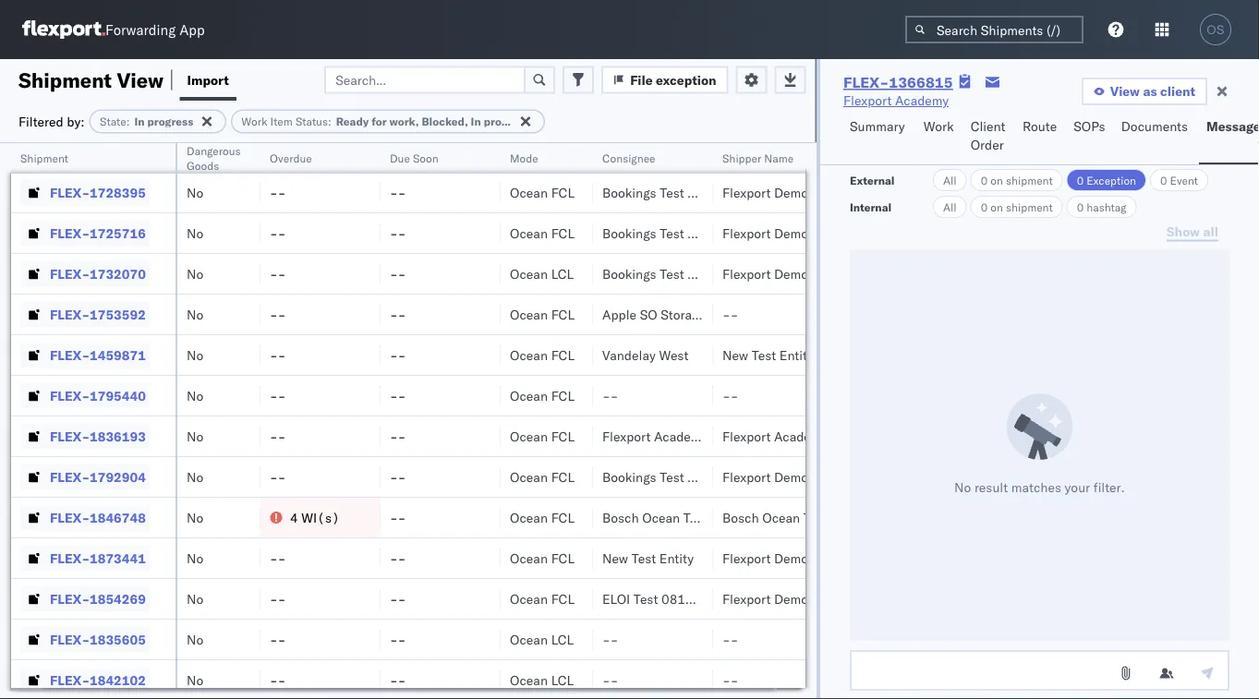 Task type: describe. For each thing, give the bounding box(es) containing it.
1792904
[[90, 469, 146, 485]]

flex-1792904
[[50, 469, 146, 485]]

filtered by:
[[18, 113, 85, 129]]

1795440
[[90, 388, 146, 404]]

flex-1629619
[[50, 144, 146, 160]]

2 : from the left
[[328, 115, 332, 128]]

flex-1732070
[[50, 266, 146, 282]]

blocked,
[[422, 115, 468, 128]]

no for flex-1854269
[[187, 591, 204, 607]]

1459871
[[90, 347, 146, 363]]

no for flex-1459871
[[187, 347, 204, 363]]

1 bosch ocean test from the left
[[603, 510, 708, 526]]

test for flex-1873441
[[632, 550, 656, 567]]

client
[[971, 118, 1006, 134]]

flexport demo shipper co. for 1792904
[[723, 469, 879, 485]]

vandelay
[[603, 347, 656, 363]]

flex-1873441 button
[[20, 546, 150, 572]]

view inside button
[[1111, 83, 1140, 99]]

consignee for flex-1629619
[[688, 144, 750, 160]]

internal
[[850, 200, 892, 214]]

ocean for 1792904
[[510, 469, 548, 485]]

not
[[739, 306, 765, 323]]

Search... text field
[[325, 66, 526, 94]]

flex-1835605
[[50, 632, 146, 648]]

flex-1366815 link
[[844, 73, 953, 91]]

flex-1836193 button
[[20, 424, 150, 450]]

all button for external
[[933, 169, 967, 191]]

resize handle column header for dangerous goods
[[238, 143, 261, 700]]

bookings test consignee for flex-1629619
[[603, 144, 750, 160]]

status
[[296, 115, 328, 128]]

demo for 1792904
[[774, 469, 809, 485]]

lcl for flex-1732070
[[551, 266, 574, 282]]

as
[[1144, 83, 1158, 99]]

fcl for flex-1459871
[[551, 347, 575, 363]]

flexport demo shipper co. for 1873441
[[723, 550, 879, 567]]

summary button
[[843, 110, 917, 164]]

consignee inside consignee 'button'
[[603, 151, 656, 165]]

inc.
[[748, 428, 770, 445]]

all for internal
[[944, 200, 957, 214]]

dangerous goods
[[187, 144, 241, 172]]

dangerous
[[187, 144, 241, 158]]

sops
[[1074, 118, 1106, 134]]

flex- for 1854269
[[50, 591, 90, 607]]

shipper for flex-1629619
[[812, 144, 858, 160]]

file
[[630, 72, 653, 88]]

consignee for flex-1728395
[[688, 184, 750, 201]]

flex- for 1732070
[[50, 266, 90, 282]]

demo for 1629619
[[774, 144, 809, 160]]

2 in from the left
[[471, 115, 481, 128]]

2 bosch from the left
[[723, 510, 759, 526]]

client order button
[[964, 110, 1016, 164]]

ocean for 1835605
[[510, 632, 548, 648]]

west
[[659, 347, 689, 363]]

import button
[[180, 59, 236, 101]]

bookings for flex-1792904
[[603, 469, 657, 485]]

ocean for 1795440
[[510, 388, 548, 404]]

ocean for 1459871
[[510, 347, 548, 363]]

client order
[[971, 118, 1006, 153]]

no for flex-1846748
[[187, 510, 204, 526]]

apple
[[603, 306, 637, 323]]

test for flex-1732070
[[660, 266, 685, 282]]

so
[[640, 306, 658, 323]]

flex- for 1792904
[[50, 469, 90, 485]]

forwarding
[[105, 21, 176, 38]]

0 horizontal spatial view
[[117, 67, 164, 92]]

work for work
[[924, 118, 954, 134]]

co. for flex-1728395
[[861, 184, 879, 201]]

no for flex-1629619
[[187, 144, 204, 160]]

work for work item status : ready for work, blocked, in progress
[[241, 115, 268, 128]]

bookings for flex-1629619
[[603, 144, 657, 160]]

fcl for flex-1854269
[[551, 591, 575, 607]]

ocean for 1846748
[[510, 510, 548, 526]]

ready
[[336, 115, 369, 128]]

(do
[[709, 306, 736, 323]]

1753592
[[90, 306, 146, 323]]

matches
[[1012, 480, 1062, 496]]

eloi test 081801
[[603, 591, 710, 607]]

shipper name
[[723, 151, 794, 165]]

1 bosch from the left
[[603, 510, 639, 526]]

flexport for flex-1732070
[[723, 266, 771, 282]]

consignee button
[[593, 147, 695, 165]]

flex- for 1753592
[[50, 306, 90, 323]]

all for external
[[944, 173, 957, 187]]

ocean fcl for flex-1792904
[[510, 469, 575, 485]]

no for flex-1792904
[[187, 469, 204, 485]]

academy for flexport academy (us) inc.
[[654, 428, 708, 445]]

1873441
[[90, 550, 146, 567]]

flex-1725716
[[50, 225, 146, 241]]

storage
[[661, 306, 706, 323]]

work,
[[390, 115, 419, 128]]

exception
[[656, 72, 717, 88]]

flex- for 1795440
[[50, 388, 90, 404]]

bookings for flex-1732070
[[603, 266, 657, 282]]

on for 0 exception
[[991, 173, 1003, 187]]

fcl for flex-1728395
[[551, 184, 575, 201]]

4 wi(s)
[[290, 510, 340, 526]]

flexport academy link
[[844, 91, 949, 110]]

hashtag
[[1087, 200, 1127, 214]]

new test entity
[[603, 550, 694, 567]]

shipment for 0 hashtag
[[1006, 200, 1053, 214]]

ltd.
[[866, 428, 889, 445]]

test for flex-1725716
[[660, 225, 685, 241]]

flexport for flex-1792904
[[723, 469, 771, 485]]

flexport demo shipper co. for 1728395
[[723, 184, 879, 201]]

ocean fcl for flex-1753592
[[510, 306, 575, 323]]

no result matches your filter.
[[955, 480, 1126, 496]]

dangerous goods button
[[177, 140, 254, 173]]

co. for flex-1725716
[[861, 225, 879, 241]]

demo for 1725716
[[774, 225, 809, 241]]

1 : from the left
[[126, 115, 130, 128]]

flex-1842102
[[50, 672, 146, 688]]

vandelay west
[[603, 347, 689, 363]]

no for flex-1728395
[[187, 184, 204, 201]]

ocean for 1873441
[[510, 550, 548, 567]]

ocean fcl for flex-1846748
[[510, 510, 575, 526]]

fcl for flex-1792904
[[551, 469, 575, 485]]

2 progress from the left
[[484, 115, 530, 128]]

flex-1732070 button
[[20, 261, 150, 287]]

shipment for shipment view
[[18, 67, 112, 92]]

demo for 1728395
[[774, 184, 809, 201]]

consignee for flex-1732070
[[688, 266, 750, 282]]

ocean fcl for flex-1725716
[[510, 225, 575, 241]]

flex-1459871
[[50, 347, 146, 363]]

flex-1842102 button
[[20, 668, 150, 694]]

1854269
[[90, 591, 146, 607]]

1835605
[[90, 632, 146, 648]]

flex- for 1725716
[[50, 225, 90, 241]]

resize handle column header for mode
[[571, 143, 593, 700]]

flex-1795440
[[50, 388, 146, 404]]

os button
[[1195, 8, 1237, 51]]

apple so storage (do not use)
[[603, 306, 802, 323]]

bookings for flex-1728395
[[603, 184, 657, 201]]

no for flex-1795440
[[187, 388, 204, 404]]

due
[[390, 151, 410, 165]]

1725716
[[90, 225, 146, 241]]

by:
[[67, 113, 85, 129]]

flex-1459871 button
[[20, 342, 150, 368]]

sops button
[[1067, 110, 1114, 164]]

flexport for flex-1725716
[[723, 225, 771, 241]]

entity for new test entity
[[660, 550, 694, 567]]

goods
[[187, 158, 219, 172]]

flex-1854269 button
[[20, 586, 150, 612]]

demo for 1873441
[[774, 550, 809, 567]]

item
[[270, 115, 293, 128]]

0 exception
[[1077, 173, 1137, 187]]

consignee for flex-1725716
[[688, 225, 750, 241]]

summary
[[850, 118, 905, 134]]

message button
[[1200, 110, 1260, 164]]

4
[[290, 510, 298, 526]]

client
[[1161, 83, 1196, 99]]

state : in progress
[[100, 115, 193, 128]]

1 in from the left
[[134, 115, 145, 128]]

shipper for flex-1728395
[[812, 184, 858, 201]]

flex- for 1846748
[[50, 510, 90, 526]]

view as client button
[[1082, 78, 1208, 105]]



Task type: locate. For each thing, give the bounding box(es) containing it.
7 fcl from the top
[[551, 428, 575, 445]]

ocean for 1854269
[[510, 591, 548, 607]]

1 horizontal spatial bosch ocean test
[[723, 510, 828, 526]]

1 shipment from the top
[[1006, 173, 1053, 187]]

7 demo from the top
[[774, 591, 809, 607]]

2 flexport demo shipper co. from the top
[[723, 184, 879, 201]]

in right state
[[134, 115, 145, 128]]

ocean lcl
[[510, 266, 574, 282], [510, 632, 574, 648], [510, 672, 574, 688]]

flex-1836193
[[50, 428, 146, 445]]

0 hashtag
[[1077, 200, 1127, 214]]

flexport demo shipper co. for 1854269
[[723, 591, 879, 607]]

ocean fcl for flex-1459871
[[510, 347, 575, 363]]

bookings
[[603, 144, 657, 160], [603, 184, 657, 201], [603, 225, 657, 241], [603, 266, 657, 282], [603, 469, 657, 485]]

flex-1846748 button
[[20, 505, 150, 531]]

0 vertical spatial on
[[991, 173, 1003, 187]]

view up state : in progress
[[117, 67, 164, 92]]

flex-1753592 button
[[20, 302, 150, 328]]

flex- down flex-1725716 button
[[50, 266, 90, 282]]

state
[[100, 115, 126, 128]]

1 horizontal spatial academy
[[774, 428, 828, 445]]

flexport for flex-1873441
[[723, 550, 771, 567]]

new up eloi
[[603, 550, 629, 567]]

3 ocean lcl from the top
[[510, 672, 574, 688]]

lcl
[[551, 266, 574, 282], [551, 632, 574, 648], [551, 672, 574, 688]]

flex- for 1835605
[[50, 632, 90, 648]]

no for flex-1725716
[[187, 225, 204, 241]]

: left the ready
[[328, 115, 332, 128]]

flex- for 1836193
[[50, 428, 90, 445]]

Search Shipments (/) text field
[[906, 16, 1084, 43]]

flex- inside flex-1846748 button
[[50, 510, 90, 526]]

flexport demo shipper co. for 1629619
[[723, 144, 879, 160]]

2 demo from the top
[[774, 184, 809, 201]]

app
[[179, 21, 205, 38]]

1 horizontal spatial bosch
[[723, 510, 759, 526]]

4 demo from the top
[[774, 266, 809, 282]]

flexport demo shipper co. for 1732070
[[723, 266, 879, 282]]

fcl for flex-1725716
[[551, 225, 575, 241]]

test for flex-1728395
[[660, 184, 685, 201]]

flex- down the flex-1836193 button
[[50, 469, 90, 485]]

message
[[1207, 118, 1260, 134]]

2 bosch ocean test from the left
[[723, 510, 828, 526]]

0 vertical spatial all button
[[933, 169, 967, 191]]

co. for flex-1629619
[[861, 144, 879, 160]]

co. for flex-1792904
[[861, 469, 879, 485]]

flex- for 1842102
[[50, 672, 90, 688]]

7 ocean fcl from the top
[[510, 428, 575, 445]]

2 bookings test consignee from the top
[[603, 184, 750, 201]]

flex-
[[844, 73, 889, 91], [50, 144, 90, 160], [50, 184, 90, 201], [50, 225, 90, 241], [50, 266, 90, 282], [50, 306, 90, 323], [50, 347, 90, 363], [50, 388, 90, 404], [50, 428, 90, 445], [50, 469, 90, 485], [50, 510, 90, 526], [50, 550, 90, 567], [50, 591, 90, 607], [50, 632, 90, 648], [50, 672, 90, 688]]

1 on from the top
[[991, 173, 1003, 187]]

shipper for flex-1732070
[[812, 266, 858, 282]]

demo for 1732070
[[774, 266, 809, 282]]

shipment for shipment
[[20, 151, 68, 165]]

5 ocean fcl from the top
[[510, 347, 575, 363]]

flex- inside flex-1873441 button
[[50, 550, 90, 567]]

import
[[187, 72, 229, 88]]

flex- inside flex-1732070 button
[[50, 266, 90, 282]]

0 vertical spatial 0 on shipment
[[981, 173, 1053, 187]]

no for flex-1753592
[[187, 306, 204, 323]]

bosch ocean test up new test entity
[[603, 510, 708, 526]]

flex-1366815
[[844, 73, 953, 91]]

1 horizontal spatial new
[[723, 347, 749, 363]]

in right blocked,
[[471, 115, 481, 128]]

no for flex-1835605
[[187, 632, 204, 648]]

external
[[850, 173, 895, 187]]

flex- inside flex-1842102 button
[[50, 672, 90, 688]]

academy right the inc.
[[774, 428, 828, 445]]

1 vertical spatial all button
[[933, 196, 967, 218]]

1 horizontal spatial entity
[[780, 347, 814, 363]]

test for flex-1792904
[[660, 469, 685, 485]]

all
[[944, 173, 957, 187], [944, 200, 957, 214]]

4 co. from the top
[[861, 266, 879, 282]]

4 flexport demo shipper co. from the top
[[723, 266, 879, 282]]

1 horizontal spatial progress
[[484, 115, 530, 128]]

3 fcl from the top
[[551, 225, 575, 241]]

flexport for flex-1836193
[[723, 428, 771, 445]]

7 co. from the top
[[861, 591, 879, 607]]

bosch
[[603, 510, 639, 526], [723, 510, 759, 526]]

6 ocean fcl from the top
[[510, 388, 575, 404]]

6 co. from the top
[[861, 550, 879, 567]]

route
[[1023, 118, 1057, 134]]

use)
[[768, 306, 802, 323]]

1 flexport demo shipper co. from the top
[[723, 144, 879, 160]]

ocean fcl for flex-1795440
[[510, 388, 575, 404]]

fcl for flex-1753592
[[551, 306, 575, 323]]

2 resize handle column header from the left
[[238, 143, 261, 700]]

on
[[991, 173, 1003, 187], [991, 200, 1003, 214]]

overdue
[[270, 151, 312, 165]]

0 vertical spatial lcl
[[551, 266, 574, 282]]

shipper inside button
[[723, 151, 762, 165]]

view left as
[[1111, 83, 1140, 99]]

demo for 1854269
[[774, 591, 809, 607]]

resize handle column header
[[153, 143, 176, 700], [238, 143, 261, 700], [359, 143, 381, 700], [479, 143, 501, 700], [571, 143, 593, 700], [691, 143, 713, 700]]

1 vertical spatial on
[[991, 200, 1003, 214]]

no for flex-1842102
[[187, 672, 204, 688]]

flex-1753592
[[50, 306, 146, 323]]

flex- for 1459871
[[50, 347, 90, 363]]

9 fcl from the top
[[551, 510, 575, 526]]

2
[[818, 347, 826, 363]]

flex- inside the flex-1836193 button
[[50, 428, 90, 445]]

6 demo from the top
[[774, 550, 809, 567]]

flex- up flexport academy
[[844, 73, 889, 91]]

0 horizontal spatial work
[[241, 115, 268, 128]]

0 horizontal spatial entity
[[660, 550, 694, 567]]

4 ocean fcl from the top
[[510, 306, 575, 323]]

bosch ocean test down the inc.
[[723, 510, 828, 526]]

academy left (us)
[[654, 428, 708, 445]]

flex-1854269
[[50, 591, 146, 607]]

entity up 081801
[[660, 550, 694, 567]]

flex- inside the flex-1728395 'button'
[[50, 184, 90, 201]]

3 lcl from the top
[[551, 672, 574, 688]]

6 flexport demo shipper co. from the top
[[723, 550, 879, 567]]

ocean
[[510, 144, 548, 160], [510, 184, 548, 201], [510, 225, 548, 241], [510, 266, 548, 282], [510, 306, 548, 323], [510, 347, 548, 363], [510, 388, 548, 404], [510, 428, 548, 445], [510, 469, 548, 485], [510, 510, 548, 526], [642, 510, 680, 526], [763, 510, 801, 526], [510, 550, 548, 567], [510, 591, 548, 607], [510, 632, 548, 648], [510, 672, 548, 688]]

flex- down flex-1835605 button
[[50, 672, 90, 688]]

1 all button from the top
[[933, 169, 967, 191]]

1 horizontal spatial work
[[924, 118, 954, 134]]

new for new test entity
[[603, 550, 629, 567]]

academy for flexport academy (sz) ltd.
[[774, 428, 828, 445]]

progress up dangerous
[[147, 115, 193, 128]]

shipment down filtered
[[20, 151, 68, 165]]

(us)
[[711, 428, 745, 445]]

flex- down shipment button
[[50, 184, 90, 201]]

entity left 2
[[780, 347, 814, 363]]

flexport for flex-1629619
[[723, 144, 771, 160]]

2 ocean lcl from the top
[[510, 632, 574, 648]]

3 co. from the top
[[861, 225, 879, 241]]

consignee for flex-1792904
[[688, 469, 750, 485]]

5 resize handle column header from the left
[[571, 143, 593, 700]]

flex- down by:
[[50, 144, 90, 160]]

8 fcl from the top
[[551, 469, 575, 485]]

work item status : ready for work, blocked, in progress
[[241, 115, 530, 128]]

1728395
[[90, 184, 146, 201]]

4 bookings from the top
[[603, 266, 657, 282]]

new
[[723, 347, 749, 363], [603, 550, 629, 567]]

3 demo from the top
[[774, 225, 809, 241]]

1 vertical spatial ocean lcl
[[510, 632, 574, 648]]

test for flex-1629619
[[660, 144, 685, 160]]

2 shipment from the top
[[1006, 200, 1053, 214]]

2 vertical spatial ocean lcl
[[510, 672, 574, 688]]

new down '(do'
[[723, 347, 749, 363]]

081801
[[662, 591, 710, 607]]

1 horizontal spatial :
[[328, 115, 332, 128]]

academy for flexport academy
[[895, 92, 949, 109]]

view as client
[[1111, 83, 1196, 99]]

10 fcl from the top
[[551, 550, 575, 567]]

filtered
[[18, 113, 63, 129]]

flex- inside the flex-1854269 button
[[50, 591, 90, 607]]

6 resize handle column header from the left
[[691, 143, 713, 700]]

5 bookings from the top
[[603, 469, 657, 485]]

flex- down the flex-1854269 button
[[50, 632, 90, 648]]

2 ocean fcl from the top
[[510, 184, 575, 201]]

3 bookings from the top
[[603, 225, 657, 241]]

7 flexport demo shipper co. from the top
[[723, 591, 879, 607]]

shipment
[[1006, 173, 1053, 187], [1006, 200, 1053, 214]]

flex-1728395
[[50, 184, 146, 201]]

10 ocean fcl from the top
[[510, 550, 575, 567]]

3 ocean fcl from the top
[[510, 225, 575, 241]]

resize handle column header for consignee
[[691, 143, 713, 700]]

1 vertical spatial all
[[944, 200, 957, 214]]

shipper for flex-1854269
[[812, 591, 858, 607]]

0 horizontal spatial in
[[134, 115, 145, 128]]

flex- inside flex-1459871 button
[[50, 347, 90, 363]]

0 horizontal spatial :
[[126, 115, 130, 128]]

flex- inside flex-1753592 button
[[50, 306, 90, 323]]

fcl for flex-1846748
[[551, 510, 575, 526]]

mode
[[510, 151, 539, 165]]

ocean lcl for flex-1732070
[[510, 266, 574, 282]]

1 0 on shipment from the top
[[981, 173, 1053, 187]]

1 lcl from the top
[[551, 266, 574, 282]]

: up 1629619
[[126, 115, 130, 128]]

--
[[270, 144, 286, 160], [390, 144, 406, 160], [270, 184, 286, 201], [390, 184, 406, 201], [270, 225, 286, 241], [390, 225, 406, 241], [270, 266, 286, 282], [390, 266, 406, 282], [270, 306, 286, 323], [390, 306, 406, 323], [723, 306, 739, 323], [270, 347, 286, 363], [390, 347, 406, 363], [270, 388, 286, 404], [390, 388, 406, 404], [603, 388, 619, 404], [723, 388, 739, 404], [270, 428, 286, 445], [390, 428, 406, 445], [270, 469, 286, 485], [390, 469, 406, 485], [390, 510, 406, 526], [270, 550, 286, 567], [390, 550, 406, 567], [270, 591, 286, 607], [390, 591, 406, 607], [270, 632, 286, 648], [390, 632, 406, 648], [603, 632, 619, 648], [723, 632, 739, 648], [270, 672, 286, 688], [390, 672, 406, 688], [603, 672, 619, 688], [723, 672, 739, 688]]

due soon
[[390, 151, 439, 165]]

flex- inside flex-1795440 button
[[50, 388, 90, 404]]

flex- down flex-1795440 button at the bottom
[[50, 428, 90, 445]]

5 co. from the top
[[861, 469, 879, 485]]

flex- inside flex-1835605 button
[[50, 632, 90, 648]]

5 bookings test consignee from the top
[[603, 469, 750, 485]]

bosch down (us)
[[723, 510, 759, 526]]

(sz)
[[832, 428, 863, 445]]

0 on shipment
[[981, 173, 1053, 187], [981, 200, 1053, 214]]

1 progress from the left
[[147, 115, 193, 128]]

consignee
[[688, 144, 750, 160], [603, 151, 656, 165], [688, 184, 750, 201], [688, 225, 750, 241], [688, 266, 750, 282], [688, 469, 750, 485]]

0 horizontal spatial academy
[[654, 428, 708, 445]]

2 lcl from the top
[[551, 632, 574, 648]]

fcl for flex-1836193
[[551, 428, 575, 445]]

1 fcl from the top
[[551, 144, 575, 160]]

work left item
[[241, 115, 268, 128]]

eloi
[[603, 591, 630, 607]]

2 on from the top
[[991, 200, 1003, 214]]

resize handle column header for shipment
[[153, 143, 176, 700]]

flexport academy (us) inc.
[[603, 428, 770, 445]]

1 horizontal spatial view
[[1111, 83, 1140, 99]]

shipment button
[[11, 147, 157, 165]]

ocean fcl
[[510, 144, 575, 160], [510, 184, 575, 201], [510, 225, 575, 241], [510, 306, 575, 323], [510, 347, 575, 363], [510, 388, 575, 404], [510, 428, 575, 445], [510, 469, 575, 485], [510, 510, 575, 526], [510, 550, 575, 567], [510, 591, 575, 607]]

all button for internal
[[933, 196, 967, 218]]

os
[[1207, 23, 1225, 37]]

0 horizontal spatial bosch ocean test
[[603, 510, 708, 526]]

file exception button
[[602, 66, 729, 94], [602, 66, 729, 94]]

0 on shipment for 0 hashtag
[[981, 200, 1053, 214]]

shipper name button
[[713, 147, 815, 165]]

flex- down flex-1846748 button
[[50, 550, 90, 567]]

work down 1366815 on the right
[[924, 118, 954, 134]]

2 0 on shipment from the top
[[981, 200, 1053, 214]]

0 vertical spatial ocean lcl
[[510, 266, 574, 282]]

2 co. from the top
[[861, 184, 879, 201]]

ocean for 1728395
[[510, 184, 548, 201]]

file exception
[[630, 72, 717, 88]]

1 vertical spatial shipment
[[1006, 200, 1053, 214]]

shipment view
[[18, 67, 164, 92]]

1 ocean lcl from the top
[[510, 266, 574, 282]]

flexport. image
[[22, 20, 105, 39]]

2 all button from the top
[[933, 196, 967, 218]]

ocean fcl for flex-1854269
[[510, 591, 575, 607]]

ocean for 1753592
[[510, 306, 548, 323]]

4 bookings test consignee from the top
[[603, 266, 750, 282]]

0 horizontal spatial progress
[[147, 115, 193, 128]]

5 demo from the top
[[774, 469, 809, 485]]

0 vertical spatial shipment
[[18, 67, 112, 92]]

2 bookings from the top
[[603, 184, 657, 201]]

2 horizontal spatial academy
[[895, 92, 949, 109]]

shipper
[[812, 144, 858, 160], [723, 151, 762, 165], [812, 184, 858, 201], [812, 225, 858, 241], [812, 266, 858, 282], [812, 469, 858, 485], [812, 550, 858, 567], [812, 591, 858, 607]]

0 horizontal spatial new
[[603, 550, 629, 567]]

0 vertical spatial entity
[[780, 347, 814, 363]]

new test entity 2
[[723, 347, 826, 363]]

1 bookings test consignee from the top
[[603, 144, 750, 160]]

fcl for flex-1795440
[[551, 388, 575, 404]]

co. for flex-1854269
[[861, 591, 879, 607]]

shipment up by:
[[18, 67, 112, 92]]

progress up mode
[[484, 115, 530, 128]]

entity for new test entity 2
[[780, 347, 814, 363]]

flexport academy (sz) ltd.
[[723, 428, 889, 445]]

fcl for flex-1629619
[[551, 144, 575, 160]]

no for flex-1836193
[[187, 428, 204, 445]]

flex- for 1873441
[[50, 550, 90, 567]]

no for flex-1873441
[[187, 550, 204, 567]]

1732070
[[90, 266, 146, 282]]

work inside work button
[[924, 118, 954, 134]]

flex- inside flex-1725716 button
[[50, 225, 90, 241]]

flex- down flex-1753592 button
[[50, 347, 90, 363]]

5 flexport demo shipper co. from the top
[[723, 469, 879, 485]]

1 vertical spatial entity
[[660, 550, 694, 567]]

1 bookings from the top
[[603, 144, 657, 160]]

4 resize handle column header from the left
[[479, 143, 501, 700]]

ocean for 1836193
[[510, 428, 548, 445]]

on for 0 hashtag
[[991, 200, 1003, 214]]

1 vertical spatial new
[[603, 550, 629, 567]]

bosch ocean test
[[603, 510, 708, 526], [723, 510, 828, 526]]

bosch up new test entity
[[603, 510, 639, 526]]

flex- inside flex-1629619 button
[[50, 144, 90, 160]]

1 demo from the top
[[774, 144, 809, 160]]

flex- down flex-1873441 button
[[50, 591, 90, 607]]

1 resize handle column header from the left
[[153, 143, 176, 700]]

exception
[[1087, 173, 1137, 187]]

ocean fcl for flex-1836193
[[510, 428, 575, 445]]

1846748
[[90, 510, 146, 526]]

filter.
[[1094, 480, 1126, 496]]

ocean lcl for flex-1835605
[[510, 632, 574, 648]]

ocean lcl for flex-1842102
[[510, 672, 574, 688]]

flexport for flex-1728395
[[723, 184, 771, 201]]

1 ocean fcl from the top
[[510, 144, 575, 160]]

1 all from the top
[[944, 173, 957, 187]]

fcl for flex-1873441
[[551, 550, 575, 567]]

shipper for flex-1873441
[[812, 550, 858, 567]]

1 co. from the top
[[861, 144, 879, 160]]

flex- down flex-1732070 button
[[50, 306, 90, 323]]

flex- for 1629619
[[50, 144, 90, 160]]

1629619
[[90, 144, 146, 160]]

flex-1873441
[[50, 550, 146, 567]]

route button
[[1016, 110, 1067, 164]]

3 bookings test consignee from the top
[[603, 225, 750, 241]]

9 ocean fcl from the top
[[510, 510, 575, 526]]

None text field
[[850, 651, 1230, 691]]

in
[[134, 115, 145, 128], [471, 115, 481, 128]]

flex- down flex-1459871 button
[[50, 388, 90, 404]]

shipper for flex-1725716
[[812, 225, 858, 241]]

test for flex-1854269
[[634, 591, 658, 607]]

shipment inside button
[[20, 151, 68, 165]]

flex-1792904 button
[[20, 464, 150, 490]]

1 horizontal spatial in
[[471, 115, 481, 128]]

11 ocean fcl from the top
[[510, 591, 575, 607]]

work button
[[917, 110, 964, 164]]

11 fcl from the top
[[551, 591, 575, 607]]

0 vertical spatial shipment
[[1006, 173, 1053, 187]]

1842102
[[90, 672, 146, 688]]

work
[[241, 115, 268, 128], [924, 118, 954, 134]]

flex- inside flex-1792904 button
[[50, 469, 90, 485]]

flex- down flex-1792904 button
[[50, 510, 90, 526]]

0 vertical spatial new
[[723, 347, 749, 363]]

flex-1728395 button
[[20, 180, 150, 206]]

2 vertical spatial lcl
[[551, 672, 574, 688]]

order
[[971, 137, 1004, 153]]

ocean for 1725716
[[510, 225, 548, 241]]

bookings test consignee for flex-1792904
[[603, 469, 750, 485]]

5 fcl from the top
[[551, 347, 575, 363]]

flex- down the flex-1728395 'button'
[[50, 225, 90, 241]]

0 horizontal spatial bosch
[[603, 510, 639, 526]]

academy down 1366815 on the right
[[895, 92, 949, 109]]

8 ocean fcl from the top
[[510, 469, 575, 485]]

1 vertical spatial 0 on shipment
[[981, 200, 1053, 214]]

shipper for flex-1792904
[[812, 469, 858, 485]]

1 vertical spatial lcl
[[551, 632, 574, 648]]

co. for flex-1873441
[[861, 550, 879, 567]]

view
[[117, 67, 164, 92], [1111, 83, 1140, 99]]

0 on shipment for 0 exception
[[981, 173, 1053, 187]]

co. for flex-1732070
[[861, 266, 879, 282]]

soon
[[413, 151, 439, 165]]

1 vertical spatial shipment
[[20, 151, 68, 165]]

2 all from the top
[[944, 200, 957, 214]]

3 resize handle column header from the left
[[359, 143, 381, 700]]

2 fcl from the top
[[551, 184, 575, 201]]

3 flexport demo shipper co. from the top
[[723, 225, 879, 241]]

0 vertical spatial all
[[944, 173, 957, 187]]

4 fcl from the top
[[551, 306, 575, 323]]

6 fcl from the top
[[551, 388, 575, 404]]

bookings test consignee for flex-1728395
[[603, 184, 750, 201]]

no for flex-1732070
[[187, 266, 204, 282]]



Task type: vqa. For each thing, say whether or not it's contained in the screenshot.
Gaurav
no



